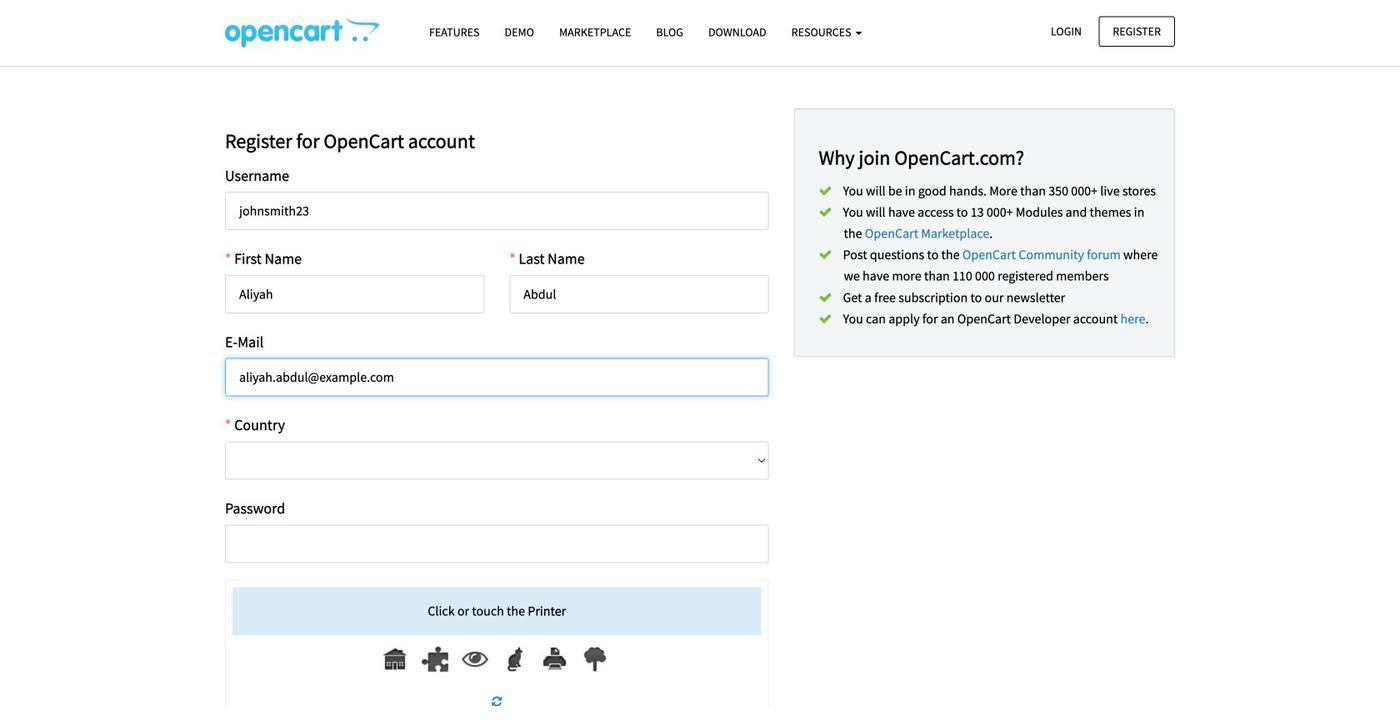 Task type: locate. For each thing, give the bounding box(es) containing it.
opencart - account register image
[[225, 18, 379, 48]]

E-Mail text field
[[225, 358, 769, 397]]

None password field
[[225, 525, 769, 563]]



Task type: describe. For each thing, give the bounding box(es) containing it.
Username text field
[[225, 192, 769, 230]]

Last Name text field
[[510, 275, 769, 313]]

refresh image
[[492, 696, 502, 706]]

First Name text field
[[225, 275, 485, 313]]



Task type: vqa. For each thing, say whether or not it's contained in the screenshot.
"First Name" "text field"
yes



